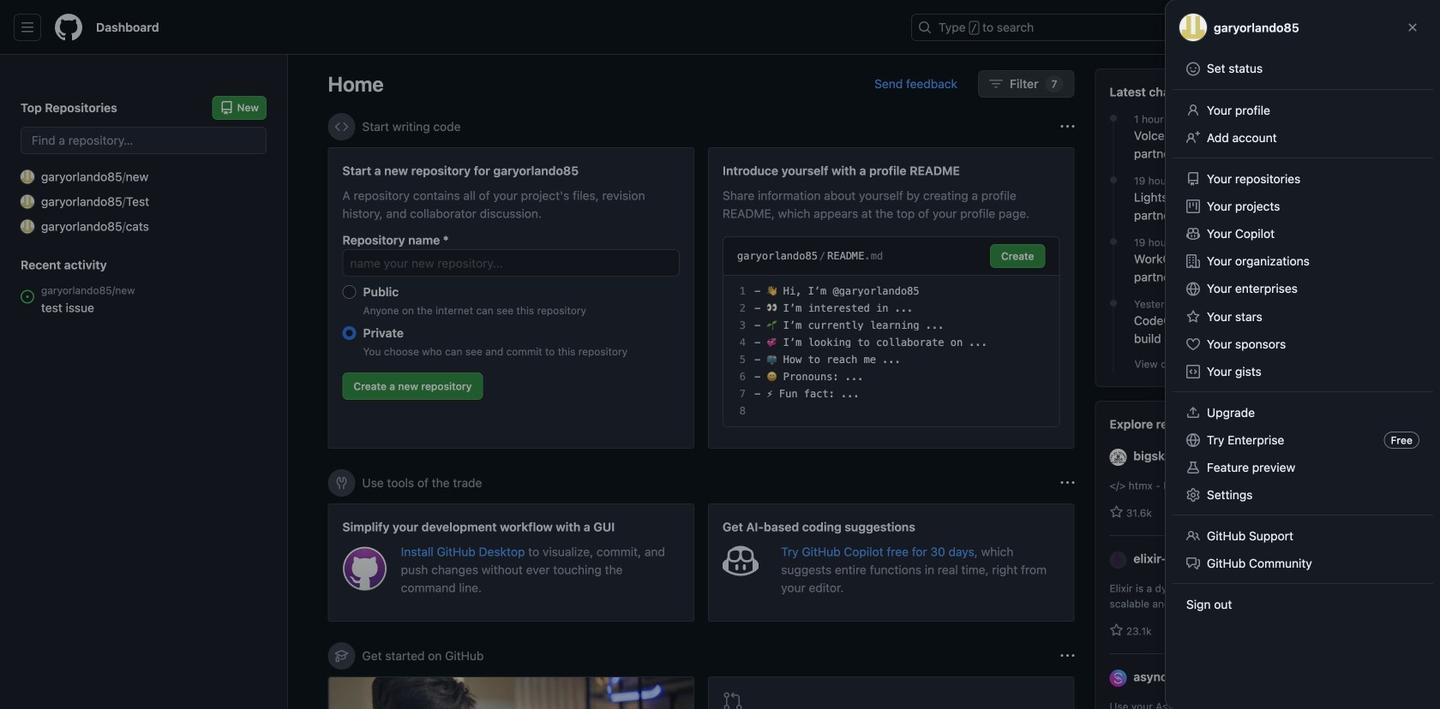 Task type: describe. For each thing, give the bounding box(es) containing it.
1 star image from the top
[[1110, 506, 1124, 520]]

account element
[[0, 55, 288, 710]]

3 dot fill image from the top
[[1107, 297, 1121, 310]]

triangle down image
[[1265, 21, 1278, 34]]

1 dot fill image from the top
[[1107, 111, 1121, 125]]

explore repositories navigation
[[1095, 401, 1400, 710]]

plus image
[[1244, 21, 1258, 34]]

explore element
[[1095, 69, 1400, 710]]



Task type: vqa. For each thing, say whether or not it's contained in the screenshot.
LIAMHANNINEN link
no



Task type: locate. For each thing, give the bounding box(es) containing it.
star image
[[1110, 506, 1124, 520], [1110, 624, 1124, 638]]

2 star image from the top
[[1110, 624, 1124, 638]]

0 vertical spatial dot fill image
[[1107, 111, 1121, 125]]

1 vertical spatial star image
[[1110, 624, 1124, 638]]

2 vertical spatial dot fill image
[[1107, 297, 1121, 310]]

homepage image
[[55, 14, 82, 41]]

1 vertical spatial dot fill image
[[1107, 173, 1121, 187]]

2 dot fill image from the top
[[1107, 173, 1121, 187]]

dot fill image
[[1107, 111, 1121, 125], [1107, 173, 1121, 187], [1107, 297, 1121, 310]]

dot fill image
[[1107, 235, 1121, 249]]

0 vertical spatial star image
[[1110, 506, 1124, 520]]

command palette image
[[1191, 21, 1205, 34]]



